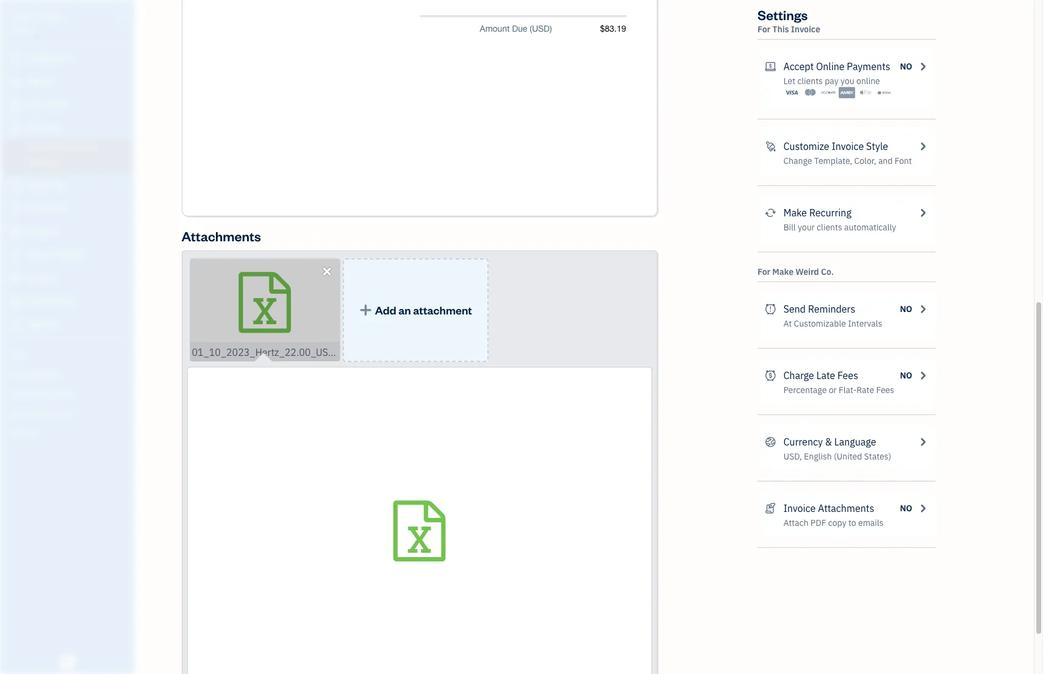 Task type: vqa. For each thing, say whether or not it's contained in the screenshot.
For to the bottom
yes



Task type: locate. For each thing, give the bounding box(es) containing it.
for inside the "settings for this invoice"
[[758, 24, 771, 35]]

reminders
[[808, 303, 856, 315]]

for up latereminders icon on the right of page
[[758, 267, 771, 278]]

let clients pay you online
[[784, 76, 880, 87]]

1 chevronright image from the top
[[917, 59, 929, 74]]

refresh image
[[765, 206, 776, 220]]

4 chevronright image from the top
[[917, 435, 929, 450]]

money image
[[8, 273, 23, 285]]

fees up flat-
[[838, 370, 858, 382]]

chevronright image
[[917, 139, 929, 154], [917, 206, 929, 220]]

template,
[[814, 156, 853, 167]]

0 vertical spatial invoice
[[791, 24, 821, 35]]

turtle
[[10, 11, 45, 23]]

for left this
[[758, 24, 771, 35]]

invoices image
[[765, 502, 776, 516]]

emails
[[858, 518, 884, 529]]

2 chevronright image from the top
[[917, 302, 929, 317]]

make left 'weird'
[[773, 267, 794, 278]]

2 chevronright image from the top
[[917, 206, 929, 220]]

apple pay image
[[858, 87, 874, 99]]

no for accept online payments
[[900, 61, 913, 72]]

invoice up attach
[[784, 503, 816, 515]]

plus image
[[359, 304, 373, 317]]

invoice up change template, color, and font
[[832, 140, 864, 153]]

1 no from the top
[[900, 61, 913, 72]]

make up bill on the right of page
[[784, 207, 807, 219]]

project image
[[8, 226, 23, 239]]

currencyandlanguage image
[[765, 435, 776, 450]]

(
[[530, 24, 532, 34]]

invoice right this
[[791, 24, 821, 35]]

)
[[550, 24, 552, 34]]

1 vertical spatial fees
[[876, 385, 894, 396]]

0 vertical spatial for
[[758, 24, 771, 35]]

make
[[784, 207, 807, 219], [773, 267, 794, 278]]

and
[[879, 156, 893, 167]]

1 chevronright image from the top
[[917, 139, 929, 154]]

weird
[[796, 267, 819, 278]]

fees
[[838, 370, 858, 382], [876, 385, 894, 396]]

1 vertical spatial make
[[773, 267, 794, 278]]

charge
[[784, 370, 814, 382]]

attachment
[[413, 303, 472, 317]]

late
[[817, 370, 835, 382]]

or
[[829, 385, 837, 396]]

1 for from the top
[[758, 24, 771, 35]]

amount due ( usd )
[[480, 24, 552, 34]]

5 chevronright image from the top
[[917, 502, 929, 516]]

customize invoice style
[[784, 140, 888, 153]]

4 no from the top
[[900, 503, 913, 514]]

2 for from the top
[[758, 267, 771, 278]]

bill your clients automatically
[[784, 222, 896, 233]]

invoice
[[791, 24, 821, 35], [832, 140, 864, 153], [784, 503, 816, 515]]

1 vertical spatial clients
[[817, 222, 842, 233]]

no
[[900, 61, 913, 72], [900, 304, 913, 315], [900, 370, 913, 381], [900, 503, 913, 514]]

1 vertical spatial for
[[758, 267, 771, 278]]

chevronright image for accept online payments
[[917, 59, 929, 74]]

color,
[[855, 156, 876, 167]]

states)
[[864, 451, 892, 462]]

clients down the recurring
[[817, 222, 842, 233]]

attach pdf copy to emails
[[784, 518, 884, 529]]

paintbrush image
[[765, 139, 776, 154]]

0 vertical spatial make
[[784, 207, 807, 219]]

accept
[[784, 60, 814, 73]]

estimate image
[[8, 99, 23, 112]]

1 horizontal spatial attachments
[[818, 503, 874, 515]]

usd, english (united states)
[[784, 451, 892, 462]]

1 vertical spatial chevronright image
[[917, 206, 929, 220]]

customizable
[[794, 318, 846, 329]]

2 no from the top
[[900, 304, 913, 315]]

add an attachment button
[[343, 259, 488, 362]]

make recurring
[[784, 207, 852, 219]]

0 horizontal spatial fees
[[838, 370, 858, 382]]

attach
[[784, 518, 809, 529]]

due
[[512, 24, 528, 34]]

charge late fees
[[784, 370, 858, 382]]

clients down accept
[[798, 76, 823, 87]]

usd,
[[784, 451, 802, 462]]

0 vertical spatial chevronright image
[[917, 139, 929, 154]]

0 vertical spatial attachments
[[182, 228, 261, 245]]

visa image
[[784, 87, 800, 99]]

attachments
[[182, 228, 261, 245], [818, 503, 874, 515]]

at customizable intervals
[[784, 318, 883, 329]]

fees right rate
[[876, 385, 894, 396]]

items and services image
[[9, 389, 131, 399]]

chevronright image
[[917, 59, 929, 74], [917, 302, 929, 317], [917, 369, 929, 383], [917, 435, 929, 450], [917, 502, 929, 516]]

for
[[758, 24, 771, 35], [758, 267, 771, 278]]

client image
[[8, 76, 23, 88]]

intervals
[[848, 318, 883, 329]]

01_10_2023_hertz_22.00_usd.xlsx
[[192, 347, 354, 359]]

turtle inc owner
[[10, 11, 64, 34]]

1 vertical spatial invoice
[[832, 140, 864, 153]]

chevronright image for send reminders
[[917, 302, 929, 317]]

for make weird co.
[[758, 267, 834, 278]]

3 chevronright image from the top
[[917, 369, 929, 383]]

3 no from the top
[[900, 370, 913, 381]]

clients
[[798, 76, 823, 87], [817, 222, 842, 233]]

chevronright image for make recurring
[[917, 206, 929, 220]]

font
[[895, 156, 912, 167]]

to
[[849, 518, 856, 529]]

owner
[[10, 24, 32, 34]]

flat-
[[839, 385, 857, 396]]



Task type: describe. For each thing, give the bounding box(es) containing it.
01_10_2023_hertz_22.00_usd.xlsx button
[[189, 259, 354, 362]]

change template, color, and font
[[784, 156, 912, 167]]

main element
[[0, 0, 165, 675]]

delete attachment image
[[321, 264, 333, 279]]

team members image
[[9, 370, 131, 380]]

an
[[399, 303, 411, 317]]

rate
[[857, 385, 874, 396]]

currency
[[784, 436, 823, 448]]

timer image
[[8, 250, 23, 262]]

style
[[866, 140, 888, 153]]

co.
[[821, 267, 834, 278]]

no for invoice attachments
[[900, 503, 913, 514]]

add an attachment
[[375, 303, 472, 317]]

you
[[841, 76, 855, 87]]

english
[[804, 451, 832, 462]]

onlinesales image
[[765, 59, 776, 74]]

language
[[834, 436, 876, 448]]

payments
[[847, 60, 891, 73]]

0 vertical spatial fees
[[838, 370, 858, 382]]

no for charge late fees
[[900, 370, 913, 381]]

chevronright image for invoice attachments
[[917, 502, 929, 516]]

pdf
[[811, 518, 826, 529]]

$83.19
[[600, 24, 626, 34]]

american express image
[[839, 87, 856, 99]]

dashboard image
[[8, 53, 23, 65]]

invoice attachments
[[784, 503, 874, 515]]

settings for this invoice
[[758, 6, 821, 35]]

apps image
[[9, 350, 131, 360]]

no for send reminders
[[900, 304, 913, 315]]

0 horizontal spatial attachments
[[182, 228, 261, 245]]

&
[[825, 436, 832, 448]]

let
[[784, 76, 796, 87]]

pay
[[825, 76, 839, 87]]

add
[[375, 303, 396, 317]]

chart image
[[8, 296, 23, 308]]

change
[[784, 156, 812, 167]]

0 vertical spatial clients
[[798, 76, 823, 87]]

latereminders image
[[765, 302, 776, 317]]

recurring
[[809, 207, 852, 219]]

accept online payments
[[784, 60, 891, 73]]

percentage
[[784, 385, 827, 396]]

freshbooks image
[[57, 655, 77, 670]]

chevronright image for charge late fees
[[917, 369, 929, 383]]

report image
[[8, 319, 23, 331]]

at
[[784, 318, 792, 329]]

invoice inside the "settings for this invoice"
[[791, 24, 821, 35]]

settings
[[758, 6, 808, 23]]

2 vertical spatial invoice
[[784, 503, 816, 515]]

discover image
[[821, 87, 837, 99]]

your
[[798, 222, 815, 233]]

(united
[[834, 451, 862, 462]]

payment image
[[8, 180, 23, 192]]

online
[[816, 60, 845, 73]]

latefees image
[[765, 369, 776, 383]]

bill
[[784, 222, 796, 233]]

this
[[773, 24, 789, 35]]

customize
[[784, 140, 830, 153]]

settings image
[[9, 428, 131, 438]]

expense image
[[8, 203, 23, 215]]

chevronright image for customize invoice style
[[917, 139, 929, 154]]

currency & language
[[784, 436, 876, 448]]

percentage or flat-rate fees
[[784, 385, 894, 396]]

mastercard image
[[802, 87, 819, 99]]

1 vertical spatial attachments
[[818, 503, 874, 515]]

automatically
[[844, 222, 896, 233]]

bank connections image
[[9, 409, 131, 419]]

copy
[[828, 518, 847, 529]]

send reminders
[[784, 303, 856, 315]]

invoice image
[[8, 123, 23, 135]]

send
[[784, 303, 806, 315]]

inc
[[47, 11, 64, 23]]

1 horizontal spatial fees
[[876, 385, 894, 396]]

amount
[[480, 24, 510, 34]]

bank image
[[876, 87, 893, 99]]

usd
[[532, 24, 550, 34]]

online
[[857, 76, 880, 87]]



